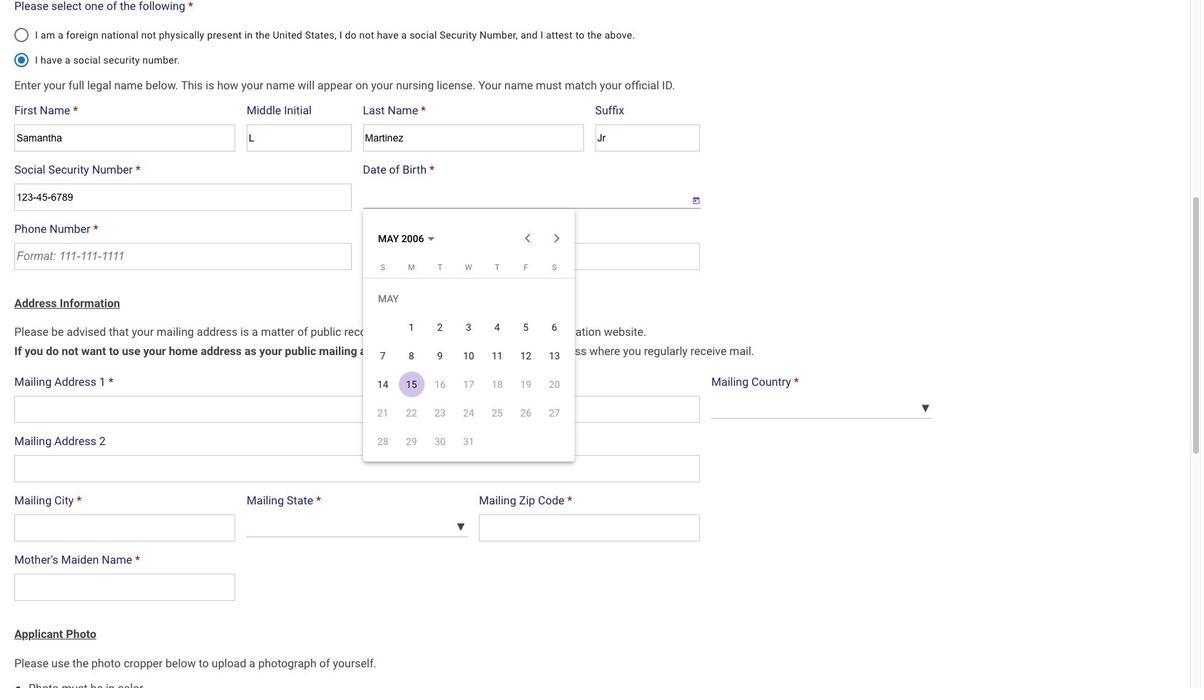 Task type: describe. For each thing, give the bounding box(es) containing it.
3 row from the top
[[369, 370, 569, 399]]

4 row from the top
[[369, 399, 569, 427]]

5 row from the top
[[369, 427, 569, 456]]



Task type: vqa. For each thing, say whether or not it's contained in the screenshot.
the middle no color icon
no



Task type: locate. For each thing, give the bounding box(es) containing it.
cell
[[426, 370, 455, 399], [455, 370, 483, 399], [483, 370, 512, 399], [512, 370, 540, 399], [540, 370, 569, 399], [369, 399, 397, 427], [397, 399, 426, 427], [426, 399, 455, 427], [455, 399, 483, 427], [483, 399, 512, 427], [512, 399, 540, 427], [540, 399, 569, 427], [369, 427, 397, 456], [397, 427, 426, 456], [426, 427, 455, 456], [455, 427, 483, 456]]

2 row from the top
[[369, 342, 569, 370]]

Format: 111-11-1111 text field
[[14, 184, 352, 211]]

1 row from the top
[[369, 313, 569, 342]]

row
[[369, 313, 569, 342], [369, 342, 569, 370], [369, 370, 569, 399], [369, 399, 569, 427], [369, 427, 569, 456]]

None field
[[363, 184, 680, 209]]

option group
[[14, 20, 708, 67]]

None text field
[[14, 124, 235, 151], [14, 456, 700, 483], [14, 515, 235, 542], [14, 124, 235, 151], [14, 456, 700, 483], [14, 515, 235, 542]]

Format: 111-111-1111 text field
[[14, 243, 352, 270]]

grid
[[369, 263, 569, 456]]

None text field
[[247, 124, 352, 151], [363, 124, 584, 151], [596, 124, 700, 151], [363, 243, 700, 270], [14, 396, 700, 424], [479, 515, 700, 542], [14, 575, 235, 602], [247, 124, 352, 151], [363, 124, 584, 151], [596, 124, 700, 151], [363, 243, 700, 270], [14, 396, 700, 424], [479, 515, 700, 542], [14, 575, 235, 602]]



